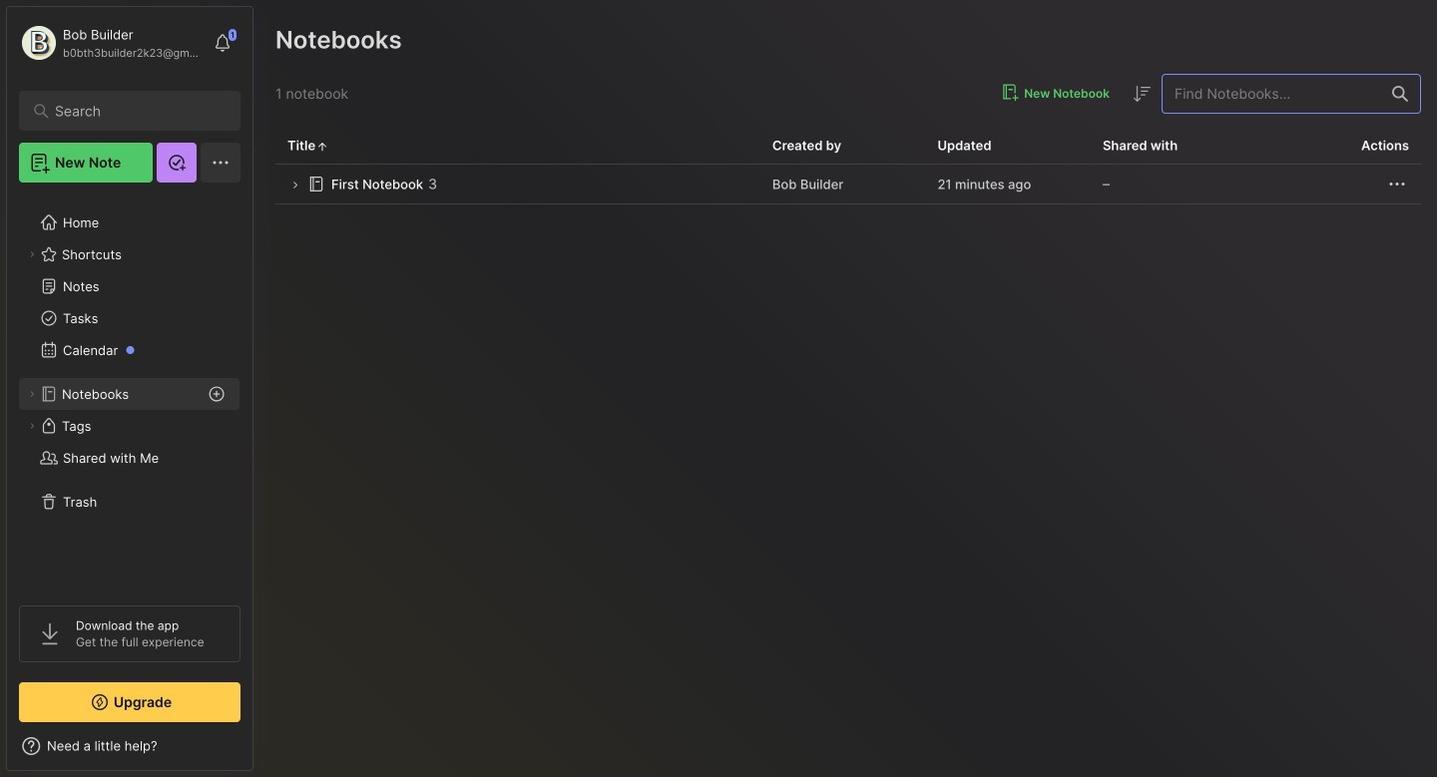 Task type: describe. For each thing, give the bounding box(es) containing it.
Find Notebooks… text field
[[1163, 77, 1381, 110]]

click to collapse image
[[252, 741, 267, 765]]

sort options image
[[1130, 82, 1154, 106]]

arrow image
[[288, 178, 303, 193]]



Task type: vqa. For each thing, say whether or not it's contained in the screenshot.
TREE
yes



Task type: locate. For each thing, give the bounding box(es) containing it.
Account field
[[19, 23, 204, 63]]

main element
[[0, 0, 260, 778]]

tree
[[7, 195, 253, 588]]

tree inside main element
[[7, 195, 253, 588]]

row
[[276, 165, 1422, 205]]

Search text field
[[55, 102, 214, 121]]

expand tags image
[[26, 420, 38, 432]]

More actions field
[[1386, 172, 1410, 196]]

more actions image
[[1386, 172, 1410, 196]]

None search field
[[55, 99, 214, 123]]

expand notebooks image
[[26, 388, 38, 400]]

Sort field
[[1130, 82, 1154, 106]]

WHAT'S NEW field
[[7, 731, 253, 763]]

none search field inside main element
[[55, 99, 214, 123]]



